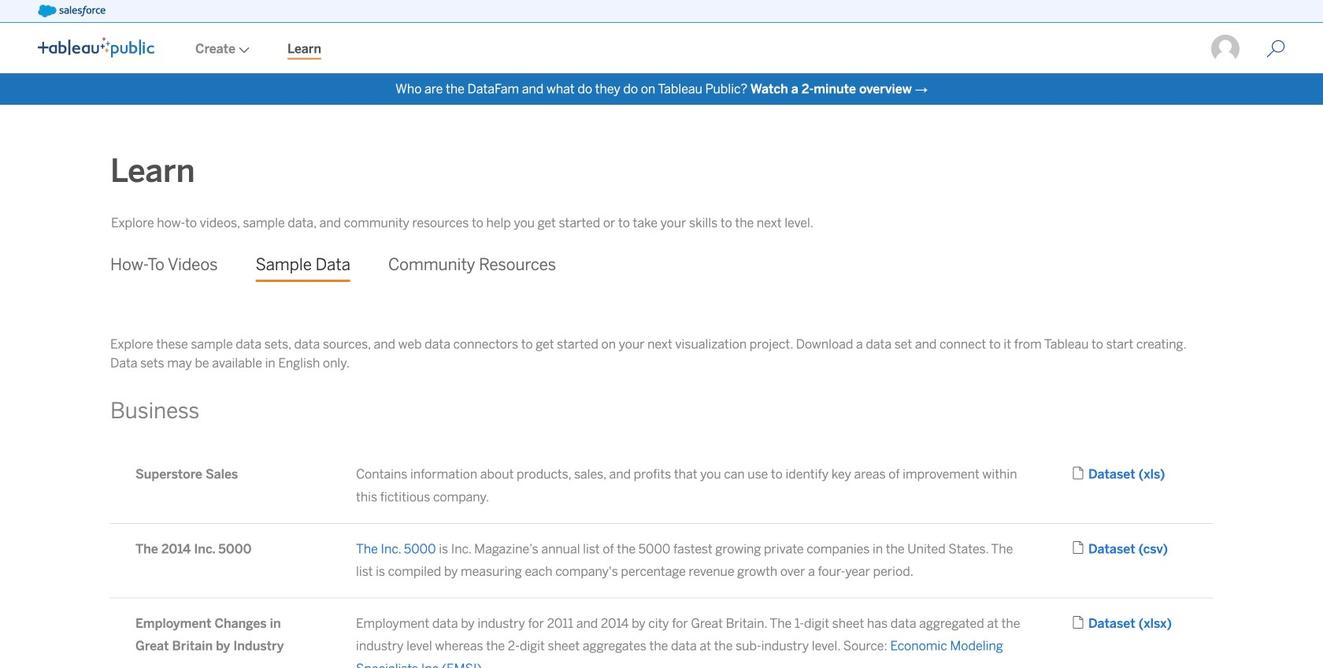 Task type: describe. For each thing, give the bounding box(es) containing it.
tara.schultz image
[[1210, 33, 1242, 65]]

create image
[[236, 47, 250, 53]]



Task type: locate. For each thing, give the bounding box(es) containing it.
salesforce logo image
[[38, 5, 105, 17]]

go to search image
[[1248, 39, 1305, 58]]

logo image
[[38, 37, 154, 58]]



Task type: vqa. For each thing, say whether or not it's contained in the screenshot.
Salesforce Logo
yes



